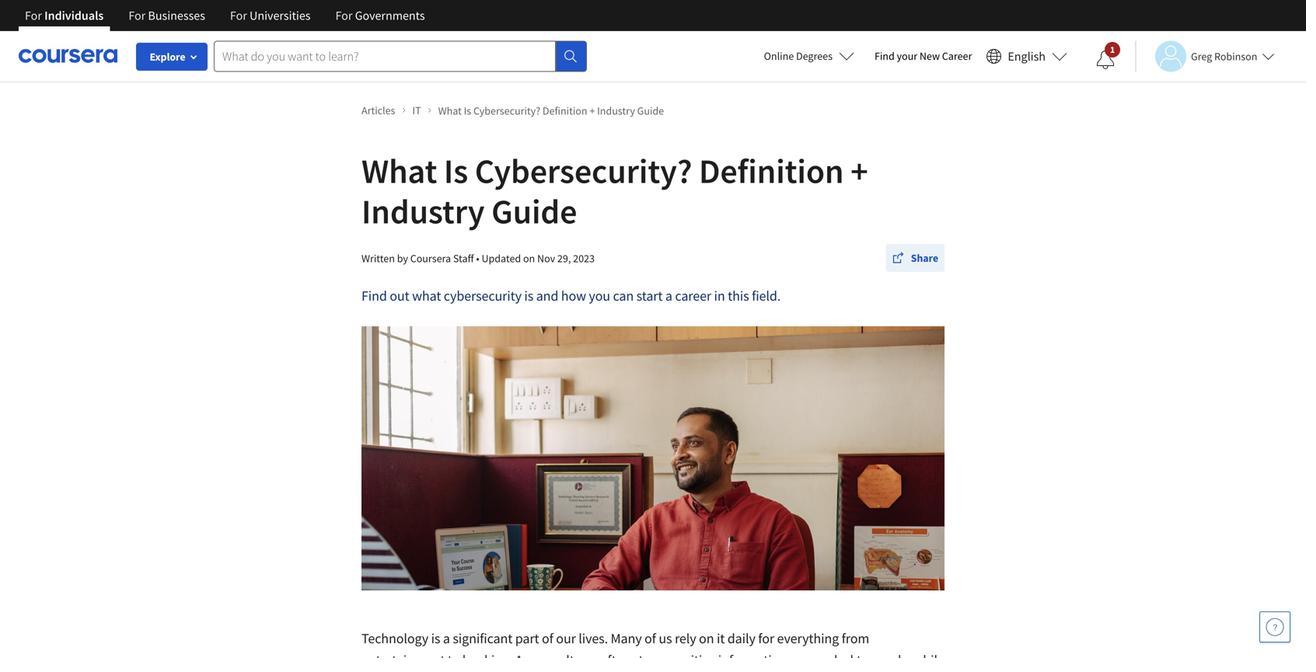 Task type: locate. For each thing, give the bounding box(es) containing it.
0 horizontal spatial on
[[523, 252, 535, 266]]

in
[[714, 287, 725, 305]]

0 vertical spatial our
[[556, 630, 576, 648]]

1 horizontal spatial our
[[807, 652, 827, 659]]

it link
[[412, 103, 432, 119]]

industry inside what is cybersecurity? definition + industry guide
[[362, 190, 485, 233]]

None search field
[[214, 41, 587, 72]]

2 for from the left
[[129, 8, 146, 23]]

0 vertical spatial what is cybersecurity? definition + industry guide
[[438, 104, 664, 118]]

1 horizontal spatial and
[[879, 652, 902, 659]]

0 horizontal spatial of
[[542, 630, 554, 648]]

what down articles 'link'
[[362, 149, 437, 192]]

1 of from the left
[[542, 630, 554, 648]]

1 vertical spatial cybersecurity?
[[475, 149, 692, 192]]

1 vertical spatial and
[[879, 652, 902, 659]]

a up to
[[443, 630, 450, 648]]

cybersecurity? inside what is cybersecurity? definition + industry guide
[[475, 149, 692, 192]]

1 horizontal spatial what
[[438, 104, 462, 118]]

1 horizontal spatial is
[[524, 287, 534, 305]]

greg
[[1191, 49, 1213, 63]]

by
[[397, 252, 408, 266]]

0 vertical spatial industry
[[597, 104, 635, 118]]

what inside what is cybersecurity? definition + industry guide
[[362, 149, 437, 192]]

from
[[842, 630, 870, 648]]

+ inside breadcrumbs navigation
[[590, 104, 595, 118]]

2 horizontal spatial on
[[790, 652, 805, 659]]

help center image
[[1266, 618, 1285, 637]]

our up result,
[[556, 630, 576, 648]]

find for find out what cybersecurity is and how you can start a career in this field.
[[362, 287, 387, 305]]

on
[[523, 252, 535, 266], [699, 630, 714, 648], [790, 652, 805, 659]]

field.
[[752, 287, 781, 305]]

of up result,
[[542, 630, 554, 648]]

0 horizontal spatial is
[[431, 630, 440, 648]]

for left 'businesses'
[[129, 8, 146, 23]]

1 vertical spatial what is cybersecurity? definition + industry guide
[[362, 149, 868, 233]]

is up entertainment
[[431, 630, 440, 648]]

how
[[561, 287, 586, 305]]

for
[[25, 8, 42, 23], [129, 8, 146, 23], [230, 8, 247, 23], [336, 8, 353, 23]]

1
[[1110, 44, 1115, 56]]

sensitive
[[665, 652, 716, 659]]

significant
[[453, 630, 513, 648]]

entertainment
[[362, 652, 445, 659]]

is
[[524, 287, 534, 305], [431, 630, 440, 648]]

english button
[[980, 31, 1074, 82]]

definition
[[543, 104, 588, 118], [699, 149, 844, 192]]

what is cybersecurity? definition + industry guide inside breadcrumbs navigation
[[438, 104, 664, 118]]

1 vertical spatial our
[[807, 652, 827, 659]]

0 horizontal spatial and
[[536, 287, 559, 305]]

degrees
[[796, 49, 833, 63]]

part
[[515, 630, 539, 648]]

is
[[464, 104, 471, 118], [444, 149, 468, 192]]

3 for from the left
[[230, 8, 247, 23]]

2 of from the left
[[645, 630, 656, 648]]

a
[[666, 287, 673, 305], [443, 630, 450, 648], [532, 652, 539, 659]]

0 vertical spatial what
[[438, 104, 462, 118]]

definition inside breadcrumbs navigation
[[543, 104, 588, 118]]

cybersecurity
[[444, 287, 522, 305]]

share button
[[886, 244, 945, 272], [886, 244, 945, 272]]

0 horizontal spatial definition
[[543, 104, 588, 118]]

is left how
[[524, 287, 534, 305]]

What do you want to learn? text field
[[214, 41, 556, 72]]

1 vertical spatial definition
[[699, 149, 844, 192]]

individuals
[[44, 8, 104, 23]]

and
[[536, 287, 559, 305], [879, 652, 902, 659]]

find left out
[[362, 287, 387, 305]]

for left universities
[[230, 8, 247, 23]]

a right as at the left bottom
[[532, 652, 539, 659]]

0 vertical spatial cybersecurity?
[[474, 104, 541, 118]]

0 vertical spatial +
[[590, 104, 595, 118]]

for for individuals
[[25, 8, 42, 23]]

articles link
[[362, 103, 406, 119]]

+
[[590, 104, 595, 118], [851, 149, 868, 192]]

0 vertical spatial find
[[875, 49, 895, 63]]

explore
[[150, 50, 185, 64]]

show notifications image
[[1096, 51, 1115, 69]]

0 vertical spatial is
[[524, 287, 534, 305]]

industry
[[597, 104, 635, 118], [362, 190, 485, 233]]

store
[[633, 652, 662, 659]]

1 horizontal spatial industry
[[597, 104, 635, 118]]

what right the it link
[[438, 104, 462, 118]]

0 horizontal spatial +
[[590, 104, 595, 118]]

find left "your"
[[875, 49, 895, 63]]

desktop
[[830, 652, 877, 659]]

1 horizontal spatial of
[[645, 630, 656, 648]]

cybersecurity?
[[474, 104, 541, 118], [475, 149, 692, 192]]

on left the it
[[699, 630, 714, 648]]

1 vertical spatial industry
[[362, 190, 485, 233]]

1 for from the left
[[25, 8, 42, 23]]

find
[[875, 49, 895, 63], [362, 287, 387, 305]]

0 vertical spatial definition
[[543, 104, 588, 118]]

+ inside what is cybersecurity? definition + industry guide
[[851, 149, 868, 192]]

0 horizontal spatial a
[[443, 630, 450, 648]]

0 horizontal spatial our
[[556, 630, 576, 648]]

of
[[542, 630, 554, 648], [645, 630, 656, 648]]

and right desktop
[[879, 652, 902, 659]]

0 vertical spatial guide
[[637, 104, 664, 118]]

1 vertical spatial find
[[362, 287, 387, 305]]

coursera
[[410, 252, 451, 266]]

banking.
[[462, 652, 513, 659]]

29,
[[558, 252, 571, 266]]

is inside "technology is a significant part of our lives. many of us rely on it daily for everything from entertainment to banking. as a result, we often store sensitive information on our desktop and mobil"
[[431, 630, 440, 648]]

find out what cybersecurity is and how you can start a career in this field.
[[362, 287, 781, 305]]

and left how
[[536, 287, 559, 305]]

1 vertical spatial is
[[444, 149, 468, 192]]

0 horizontal spatial industry
[[362, 190, 485, 233]]

1 horizontal spatial find
[[875, 49, 895, 63]]

1 horizontal spatial +
[[851, 149, 868, 192]]

us
[[659, 630, 672, 648]]

0 horizontal spatial what
[[362, 149, 437, 192]]

lives.
[[579, 630, 608, 648]]

often
[[600, 652, 631, 659]]

1 vertical spatial guide
[[492, 190, 577, 233]]

what
[[438, 104, 462, 118], [362, 149, 437, 192]]

of left us on the right
[[645, 630, 656, 648]]

guide
[[637, 104, 664, 118], [492, 190, 577, 233]]

1 vertical spatial is
[[431, 630, 440, 648]]

staff
[[453, 252, 474, 266]]

breadcrumbs navigation
[[358, 99, 948, 122]]

0 horizontal spatial find
[[362, 287, 387, 305]]

1 horizontal spatial on
[[699, 630, 714, 648]]

our
[[556, 630, 576, 648], [807, 652, 827, 659]]

is inside what is cybersecurity? definition + industry guide
[[444, 149, 468, 192]]

updated
[[482, 252, 521, 266]]

for left governments
[[336, 8, 353, 23]]

on down "everything"
[[790, 652, 805, 659]]

on left nov
[[523, 252, 535, 266]]

what is cybersecurity? definition + industry guide
[[438, 104, 664, 118], [362, 149, 868, 233]]

our down "everything"
[[807, 652, 827, 659]]

1 vertical spatial what
[[362, 149, 437, 192]]

explore button
[[136, 43, 208, 71]]

1 horizontal spatial definition
[[699, 149, 844, 192]]

for businesses
[[129, 8, 205, 23]]

universities
[[250, 8, 311, 23]]

result,
[[541, 652, 578, 659]]

for
[[758, 630, 775, 648]]

find inside find your new career 'link'
[[875, 49, 895, 63]]

1 vertical spatial +
[[851, 149, 868, 192]]

a right start
[[666, 287, 673, 305]]

your
[[897, 49, 918, 63]]

0 vertical spatial is
[[464, 104, 471, 118]]

2 vertical spatial on
[[790, 652, 805, 659]]

for individuals
[[25, 8, 104, 23]]

for for universities
[[230, 8, 247, 23]]

for governments
[[336, 8, 425, 23]]

2 vertical spatial a
[[532, 652, 539, 659]]

1 horizontal spatial guide
[[637, 104, 664, 118]]

for left individuals on the left top
[[25, 8, 42, 23]]

career
[[942, 49, 972, 63]]

as
[[515, 652, 529, 659]]

online degrees
[[764, 49, 833, 63]]

4 for from the left
[[336, 8, 353, 23]]

it
[[412, 103, 421, 117]]

0 vertical spatial a
[[666, 287, 673, 305]]



Task type: vqa. For each thing, say whether or not it's contained in the screenshot.
the Introduction to Programming with Python and Java University of Pennsylvania
no



Task type: describe. For each thing, give the bounding box(es) containing it.
1 button
[[1084, 41, 1128, 79]]

for for businesses
[[129, 8, 146, 23]]

cybersecurity? inside breadcrumbs navigation
[[474, 104, 541, 118]]

[featured image]:  it security analyst working on a cybersecurity plan for the organization. image
[[362, 327, 945, 591]]

technology
[[362, 630, 429, 648]]

written
[[362, 252, 395, 266]]

you
[[589, 287, 610, 305]]

•
[[476, 252, 480, 266]]

articles
[[362, 103, 395, 117]]

2 horizontal spatial a
[[666, 287, 673, 305]]

english
[[1008, 49, 1046, 64]]

find for find your new career
[[875, 49, 895, 63]]

can
[[613, 287, 634, 305]]

this
[[728, 287, 749, 305]]

1 horizontal spatial a
[[532, 652, 539, 659]]

banner navigation
[[12, 0, 438, 31]]

for for governments
[[336, 8, 353, 23]]

start
[[637, 287, 663, 305]]

guide inside breadcrumbs navigation
[[637, 104, 664, 118]]

coursera image
[[19, 44, 117, 69]]

governments
[[355, 8, 425, 23]]

many
[[611, 630, 642, 648]]

robinson
[[1215, 49, 1258, 63]]

what
[[412, 287, 441, 305]]

career
[[675, 287, 712, 305]]

nov
[[537, 252, 555, 266]]

find your new career link
[[867, 47, 980, 66]]

share
[[911, 251, 939, 265]]

rely
[[675, 630, 696, 648]]

information
[[718, 652, 787, 659]]

industry inside breadcrumbs navigation
[[597, 104, 635, 118]]

online degrees button
[[752, 39, 867, 73]]

written by coursera staff • updated on nov 29, 2023
[[362, 252, 595, 266]]

2023
[[573, 252, 595, 266]]

to
[[448, 652, 460, 659]]

out
[[390, 287, 409, 305]]

everything
[[777, 630, 839, 648]]

1 vertical spatial a
[[443, 630, 450, 648]]

what inside breadcrumbs navigation
[[438, 104, 462, 118]]

for universities
[[230, 8, 311, 23]]

greg robinson button
[[1135, 41, 1275, 72]]

businesses
[[148, 8, 205, 23]]

it
[[717, 630, 725, 648]]

is inside breadcrumbs navigation
[[464, 104, 471, 118]]

daily
[[728, 630, 756, 648]]

we
[[581, 652, 597, 659]]

greg robinson
[[1191, 49, 1258, 63]]

0 vertical spatial on
[[523, 252, 535, 266]]

technology is a significant part of our lives. many of us rely on it daily for everything from entertainment to banking. as a result, we often store sensitive information on our desktop and mobil
[[362, 630, 945, 659]]

find your new career
[[875, 49, 972, 63]]

new
[[920, 49, 940, 63]]

online
[[764, 49, 794, 63]]

1 vertical spatial on
[[699, 630, 714, 648]]

0 horizontal spatial guide
[[492, 190, 577, 233]]

0 vertical spatial and
[[536, 287, 559, 305]]

and inside "technology is a significant part of our lives. many of us rely on it daily for everything from entertainment to banking. as a result, we often store sensitive information on our desktop and mobil"
[[879, 652, 902, 659]]



